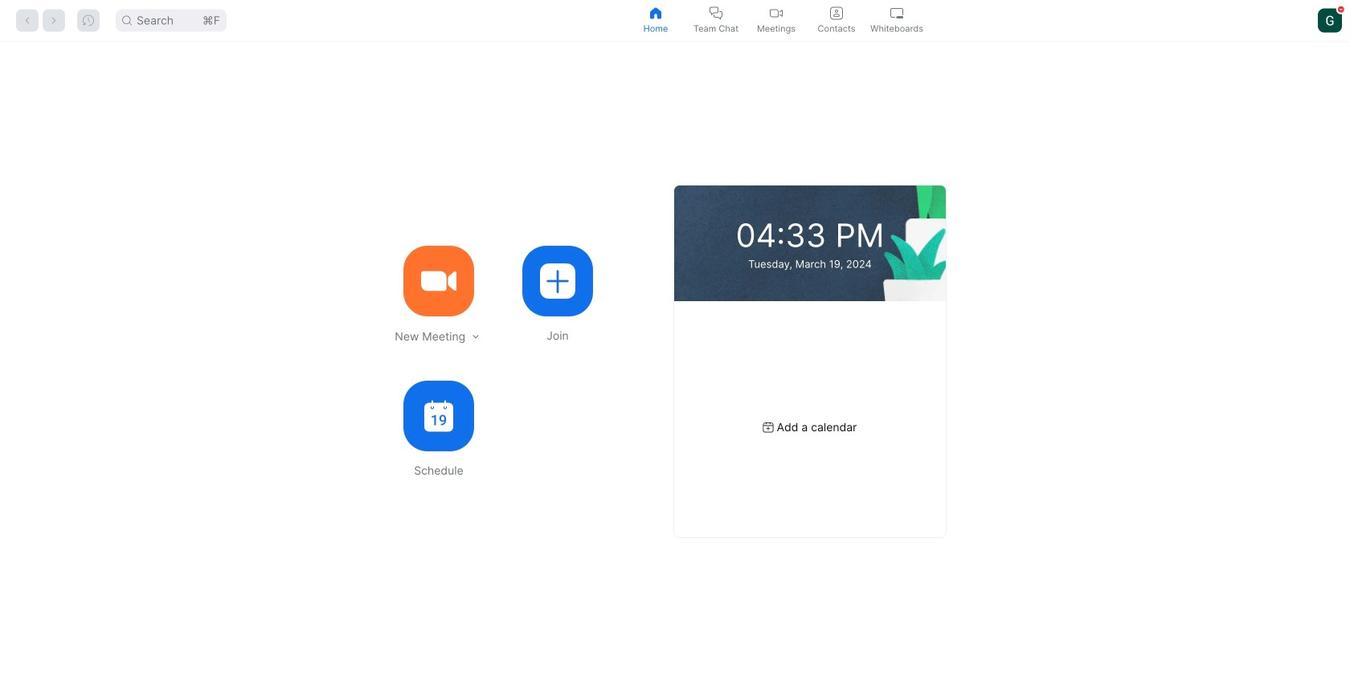 Task type: locate. For each thing, give the bounding box(es) containing it.
whiteboard small image
[[891, 7, 904, 20]]

home small image
[[650, 7, 663, 20], [650, 7, 663, 20]]

tab panel
[[0, 42, 1351, 682]]

magnifier image
[[122, 16, 132, 25], [122, 16, 132, 25]]

video on image
[[770, 7, 783, 20]]

tab list
[[626, 0, 927, 41]]

do not disturb image
[[1339, 6, 1345, 13]]

plus squircle image
[[540, 264, 576, 299], [540, 264, 576, 299]]

video camera on image
[[421, 264, 457, 299]]

schedule image
[[425, 401, 453, 432]]

chevron down small image
[[470, 331, 482, 342], [470, 331, 482, 342]]

video camera on image
[[421, 264, 457, 299]]

team chat image
[[710, 7, 723, 20]]

do not disturb image
[[1339, 6, 1345, 13]]



Task type: vqa. For each thing, say whether or not it's contained in the screenshot.
'Tab List'
yes



Task type: describe. For each thing, give the bounding box(es) containing it.
video on image
[[770, 7, 783, 20]]

profile contact image
[[831, 7, 843, 20]]

calendar add calendar image
[[763, 423, 774, 433]]

whiteboard small image
[[891, 7, 904, 20]]

profile contact image
[[831, 7, 843, 20]]

team chat image
[[710, 7, 723, 20]]

calendar add calendar image
[[763, 423, 774, 433]]



